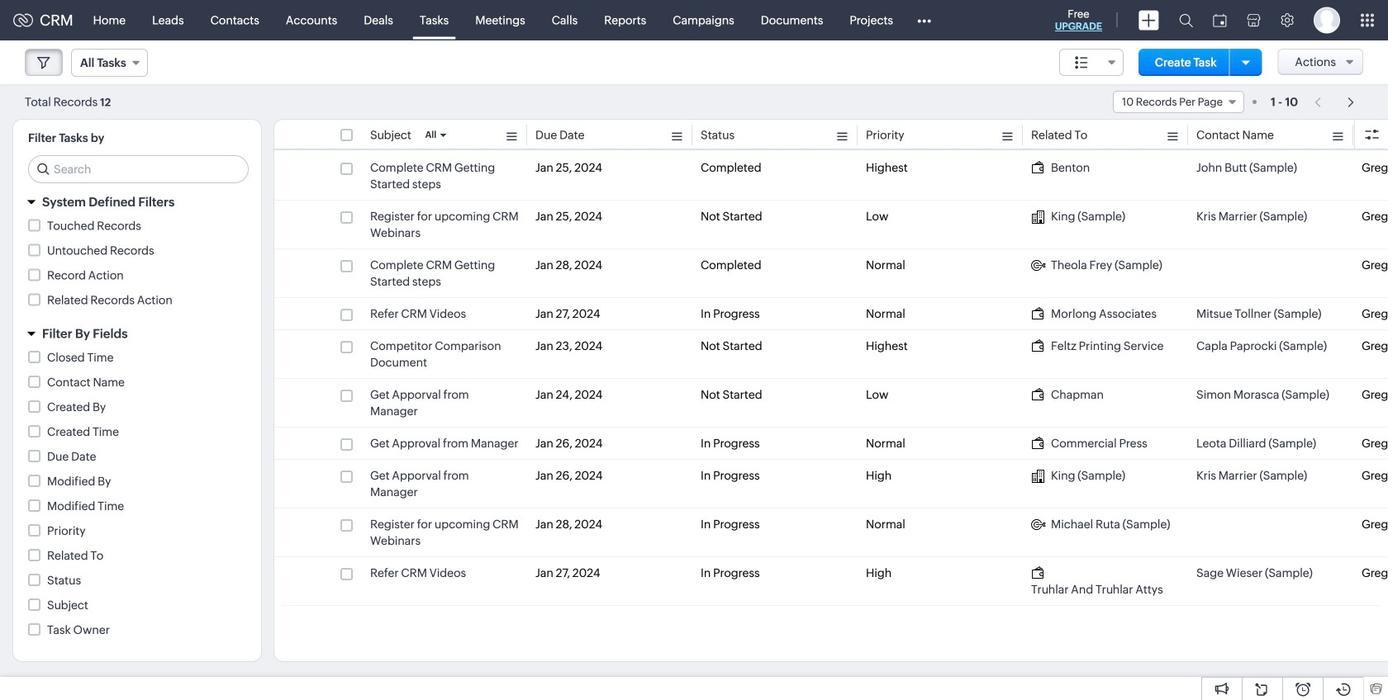 Task type: vqa. For each thing, say whether or not it's contained in the screenshot.
All Leads
no



Task type: locate. For each thing, give the bounding box(es) containing it.
none field size
[[1059, 49, 1124, 76]]

Search text field
[[29, 156, 248, 183]]

create menu image
[[1139, 10, 1159, 30]]

None field
[[71, 49, 148, 77], [1059, 49, 1124, 76], [1113, 91, 1244, 113], [71, 49, 148, 77], [1113, 91, 1244, 113]]

Other Modules field
[[906, 7, 942, 33]]

row group
[[274, 152, 1388, 607]]

calendar image
[[1213, 14, 1227, 27]]

create menu element
[[1129, 0, 1169, 40]]



Task type: describe. For each thing, give the bounding box(es) containing it.
search element
[[1169, 0, 1203, 40]]

profile image
[[1314, 7, 1340, 33]]

search image
[[1179, 13, 1193, 27]]

size image
[[1075, 55, 1088, 70]]

profile element
[[1304, 0, 1350, 40]]

logo image
[[13, 14, 33, 27]]



